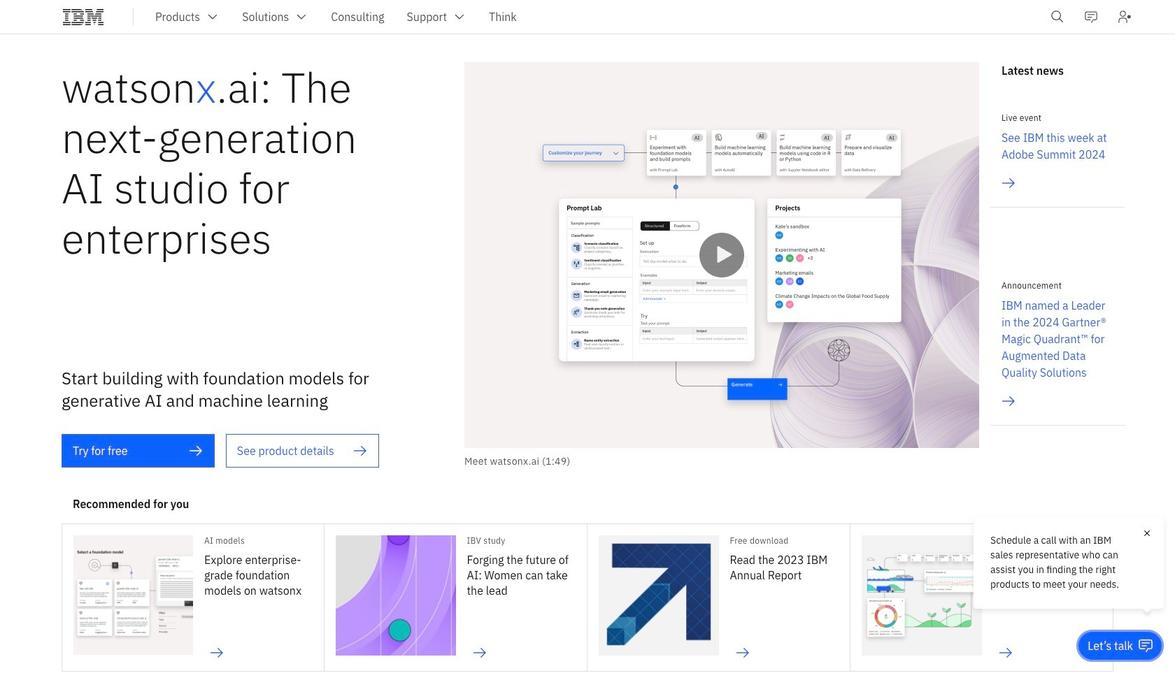 Task type: vqa. For each thing, say whether or not it's contained in the screenshot.
CLOSE image
yes



Task type: describe. For each thing, give the bounding box(es) containing it.
let's talk element
[[1088, 639, 1134, 654]]

close image
[[1142, 528, 1153, 540]]



